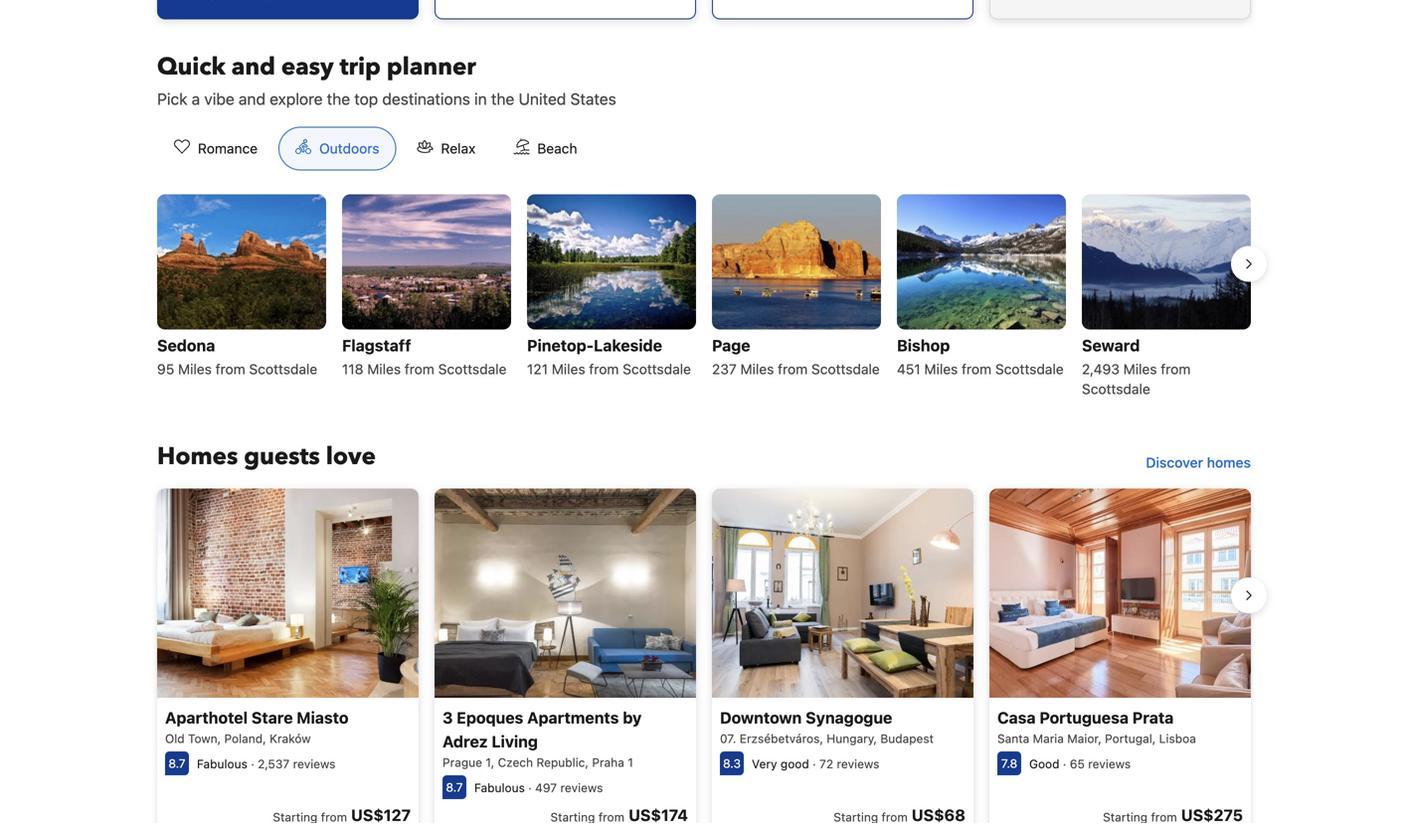 Task type: describe. For each thing, give the bounding box(es) containing it.
easy
[[281, 51, 334, 83]]

quick
[[157, 51, 226, 83]]

497
[[535, 781, 557, 795]]

95
[[157, 361, 174, 377]]

beach button
[[497, 127, 594, 170]]

scottsdale for bishop
[[996, 361, 1064, 377]]

casa portuguesa prata santa maria maior, portugal, lisboa
[[998, 709, 1196, 746]]

from for sedona
[[215, 361, 245, 377]]

by
[[623, 709, 642, 727]]

miles for seward
[[1124, 361, 1157, 377]]

07.
[[720, 732, 736, 746]]

7.8 element
[[998, 752, 1022, 776]]

quick and easy trip planner pick a vibe and explore the top destinations in the united states
[[157, 51, 616, 108]]

good element
[[1029, 757, 1060, 771]]

discover homes link
[[1138, 445, 1259, 481]]

adrez
[[443, 732, 488, 751]]

relax button
[[400, 127, 493, 170]]

states
[[570, 89, 616, 108]]

8.3
[[723, 757, 741, 771]]

bishop
[[897, 336, 950, 355]]

czech
[[498, 756, 533, 770]]

bishop 451 miles from scottsdale
[[897, 336, 1064, 377]]

poland,
[[224, 732, 266, 746]]

seward
[[1082, 336, 1140, 355]]

8.7 for town,
[[168, 757, 186, 771]]

top
[[354, 89, 378, 108]]

erzsébetváros,
[[740, 732, 824, 746]]

apartments
[[527, 709, 619, 727]]

portugal,
[[1105, 732, 1156, 746]]

page 237 miles from scottsdale
[[712, 336, 880, 377]]

8.7 element for adrez
[[443, 776, 467, 800]]

explore
[[270, 89, 323, 108]]

portuguesa
[[1040, 709, 1129, 727]]

living
[[492, 732, 538, 751]]

in
[[474, 89, 487, 108]]

2,537
[[258, 757, 290, 771]]

fabulous for poland,
[[197, 757, 248, 771]]

hungary,
[[827, 732, 877, 746]]

7.8
[[1001, 757, 1018, 771]]

1 vertical spatial and
[[239, 89, 266, 108]]

pinetop-
[[527, 336, 594, 355]]

romance button
[[157, 127, 275, 170]]

a
[[192, 89, 200, 108]]

miles for bishop
[[925, 361, 958, 377]]

prata
[[1133, 709, 1174, 727]]

aparthotel stare miasto old town, poland, kraków
[[165, 709, 349, 746]]

miles for sedona
[[178, 361, 212, 377]]

0 vertical spatial and
[[232, 51, 275, 83]]

flagstaff
[[342, 336, 411, 355]]

santa
[[998, 732, 1030, 746]]

republic,
[[537, 756, 589, 770]]

pinetop-lakeside 121 miles from scottsdale
[[527, 336, 691, 377]]

451
[[897, 361, 921, 377]]

8.3 element
[[720, 752, 744, 776]]

synagogue
[[806, 709, 893, 727]]

discover
[[1146, 454, 1204, 471]]

from for seward
[[1161, 361, 1191, 377]]

flagstaff 118 miles from scottsdale
[[342, 336, 507, 377]]

casa
[[998, 709, 1036, 727]]

fabulous for living
[[474, 781, 525, 795]]

kraków
[[270, 732, 311, 746]]

1
[[628, 756, 633, 770]]

very good · 72 reviews
[[752, 757, 880, 771]]

sedona
[[157, 336, 215, 355]]

united
[[519, 89, 566, 108]]

planner
[[387, 51, 476, 83]]

outdoors
[[319, 140, 379, 157]]

homes
[[157, 441, 238, 473]]

fabulous · 2,537 reviews
[[197, 757, 336, 771]]

budapest
[[881, 732, 934, 746]]

3
[[443, 709, 453, 727]]

maior,
[[1068, 732, 1102, 746]]

2 the from the left
[[491, 89, 515, 108]]

tab list containing romance
[[141, 127, 610, 171]]

downtown
[[720, 709, 802, 727]]

vibe
[[204, 89, 234, 108]]

1 the from the left
[[327, 89, 350, 108]]

121
[[527, 361, 548, 377]]

old
[[165, 732, 185, 746]]

good
[[1029, 757, 1060, 771]]

reviews down 'hungary,'
[[837, 757, 880, 771]]



Task type: locate. For each thing, give the bounding box(es) containing it.
reviews down kraków
[[293, 757, 336, 771]]

237
[[712, 361, 737, 377]]

scottsdale inside pinetop-lakeside 121 miles from scottsdale
[[623, 361, 691, 377]]

3 from from the left
[[589, 361, 619, 377]]

fabulous element down town,
[[197, 757, 248, 771]]

miles inside seward 2,493 miles from scottsdale
[[1124, 361, 1157, 377]]

downtown synagogue 07. erzsébetváros, hungary, budapest
[[720, 709, 934, 746]]

romance
[[198, 140, 258, 157]]

· left 497
[[528, 781, 532, 795]]

scottsdale inside sedona 95 miles from scottsdale
[[249, 361, 318, 377]]

and up vibe
[[232, 51, 275, 83]]

scottsdale down 2,493
[[1082, 381, 1151, 397]]

miles down bishop
[[925, 361, 958, 377]]

8.7 element for town,
[[165, 752, 189, 776]]

0 horizontal spatial the
[[327, 89, 350, 108]]

8.7 for adrez
[[446, 781, 463, 795]]

2,493
[[1082, 361, 1120, 377]]

seward 2,493 miles from scottsdale
[[1082, 336, 1191, 397]]

scottsdale inside bishop 451 miles from scottsdale
[[996, 361, 1064, 377]]

from down lakeside in the top left of the page
[[589, 361, 619, 377]]

page
[[712, 336, 751, 355]]

miles for page
[[741, 361, 774, 377]]

fabulous element for living
[[474, 781, 525, 795]]

fabulous element
[[197, 757, 248, 771], [474, 781, 525, 795]]

from right 451
[[962, 361, 992, 377]]

· for old
[[251, 757, 254, 771]]

scottsdale for seward
[[1082, 381, 1151, 397]]

scottsdale for sedona
[[249, 361, 318, 377]]

fabulous down town,
[[197, 757, 248, 771]]

from for flagstaff
[[405, 361, 435, 377]]

1 horizontal spatial fabulous element
[[474, 781, 525, 795]]

miles inside flagstaff 118 miles from scottsdale
[[367, 361, 401, 377]]

1,
[[486, 756, 495, 770]]

8.7
[[168, 757, 186, 771], [446, 781, 463, 795]]

fabulous
[[197, 757, 248, 771], [474, 781, 525, 795]]

8.7 element
[[165, 752, 189, 776], [443, 776, 467, 800]]

0 vertical spatial fabulous element
[[197, 757, 248, 771]]

1 horizontal spatial the
[[491, 89, 515, 108]]

from
[[215, 361, 245, 377], [405, 361, 435, 377], [589, 361, 619, 377], [778, 361, 808, 377], [962, 361, 992, 377], [1161, 361, 1191, 377]]

0 horizontal spatial fabulous
[[197, 757, 248, 771]]

3 epoques apartments by adrez living prague 1, czech republic, praha 1
[[443, 709, 642, 770]]

region containing aparthotel stare miasto
[[141, 481, 1267, 824]]

6 from from the left
[[1161, 361, 1191, 377]]

miles down 'pinetop-'
[[552, 361, 585, 377]]

good
[[781, 757, 809, 771]]

guests
[[244, 441, 320, 473]]

·
[[251, 757, 254, 771], [813, 757, 816, 771], [1063, 757, 1067, 771], [528, 781, 532, 795]]

0 vertical spatial 8.7
[[168, 757, 186, 771]]

pick
[[157, 89, 188, 108]]

miles for flagstaff
[[367, 361, 401, 377]]

· left 2,537
[[251, 757, 254, 771]]

1 horizontal spatial fabulous
[[474, 781, 525, 795]]

tab list
[[141, 127, 610, 171]]

4 from from the left
[[778, 361, 808, 377]]

reviews for aparthotel stare miasto
[[293, 757, 336, 771]]

65
[[1070, 757, 1085, 771]]

· left 72
[[813, 757, 816, 771]]

1 horizontal spatial 8.7 element
[[443, 776, 467, 800]]

from down flagstaff
[[405, 361, 435, 377]]

2 from from the left
[[405, 361, 435, 377]]

prague
[[443, 756, 482, 770]]

reviews for 3 epoques apartments by adrez living
[[561, 781, 603, 795]]

2 miles from the left
[[367, 361, 401, 377]]

outdoors button
[[279, 127, 396, 170]]

maria
[[1033, 732, 1064, 746]]

scottsdale left 2,493
[[996, 361, 1064, 377]]

from inside flagstaff 118 miles from scottsdale
[[405, 361, 435, 377]]

reviews
[[293, 757, 336, 771], [837, 757, 880, 771], [1088, 757, 1131, 771], [561, 781, 603, 795]]

5 from from the left
[[962, 361, 992, 377]]

miles down flagstaff
[[367, 361, 401, 377]]

from inside sedona 95 miles from scottsdale
[[215, 361, 245, 377]]

from for bishop
[[962, 361, 992, 377]]

lakeside
[[594, 336, 662, 355]]

reviews right 65
[[1088, 757, 1131, 771]]

aparthotel
[[165, 709, 248, 727]]

miasto
[[297, 709, 349, 727]]

8.7 element down old on the left bottom of the page
[[165, 752, 189, 776]]

the right the in
[[491, 89, 515, 108]]

the
[[327, 89, 350, 108], [491, 89, 515, 108]]

miles
[[178, 361, 212, 377], [367, 361, 401, 377], [552, 361, 585, 377], [741, 361, 774, 377], [925, 361, 958, 377], [1124, 361, 1157, 377]]

reviews for casa portuguesa prata
[[1088, 757, 1131, 771]]

from for page
[[778, 361, 808, 377]]

from right 2,493
[[1161, 361, 1191, 377]]

miles inside pinetop-lakeside 121 miles from scottsdale
[[552, 361, 585, 377]]

scottsdale inside page 237 miles from scottsdale
[[812, 361, 880, 377]]

8.7 down old on the left bottom of the page
[[168, 757, 186, 771]]

region
[[141, 186, 1267, 409], [141, 481, 1267, 824]]

scottsdale inside flagstaff 118 miles from scottsdale
[[438, 361, 507, 377]]

from inside page 237 miles from scottsdale
[[778, 361, 808, 377]]

scottsdale
[[249, 361, 318, 377], [438, 361, 507, 377], [623, 361, 691, 377], [812, 361, 880, 377], [996, 361, 1064, 377], [1082, 381, 1151, 397]]

4 miles from the left
[[741, 361, 774, 377]]

3 miles from the left
[[552, 361, 585, 377]]

miles inside bishop 451 miles from scottsdale
[[925, 361, 958, 377]]

trip
[[340, 51, 381, 83]]

reviews down republic, at the left bottom of page
[[561, 781, 603, 795]]

very good element
[[752, 757, 809, 771]]

· left 65
[[1063, 757, 1067, 771]]

fabulous element for poland,
[[197, 757, 248, 771]]

beach
[[537, 140, 577, 157]]

scottsdale inside seward 2,493 miles from scottsdale
[[1082, 381, 1151, 397]]

love
[[326, 441, 376, 473]]

72
[[820, 757, 834, 771]]

lisboa
[[1159, 732, 1196, 746]]

fabulous · 497 reviews
[[474, 781, 603, 795]]

1 vertical spatial region
[[141, 481, 1267, 824]]

miles down sedona
[[178, 361, 212, 377]]

from right 237
[[778, 361, 808, 377]]

fabulous down 1,
[[474, 781, 525, 795]]

5 miles from the left
[[925, 361, 958, 377]]

0 horizontal spatial 8.7
[[168, 757, 186, 771]]

destinations
[[382, 89, 470, 108]]

stare
[[252, 709, 293, 727]]

118
[[342, 361, 364, 377]]

town,
[[188, 732, 221, 746]]

the left top
[[327, 89, 350, 108]]

0 vertical spatial fabulous
[[197, 757, 248, 771]]

good · 65 reviews
[[1029, 757, 1131, 771]]

0 horizontal spatial 8.7 element
[[165, 752, 189, 776]]

scottsdale down lakeside in the top left of the page
[[623, 361, 691, 377]]

1 vertical spatial fabulous element
[[474, 781, 525, 795]]

1 vertical spatial fabulous
[[474, 781, 525, 795]]

epoques
[[457, 709, 524, 727]]

homes
[[1207, 454, 1251, 471]]

praha
[[592, 756, 624, 770]]

fabulous element down 1,
[[474, 781, 525, 795]]

1 from from the left
[[215, 361, 245, 377]]

miles right 237
[[741, 361, 774, 377]]

1 horizontal spatial 8.7
[[446, 781, 463, 795]]

miles down seward
[[1124, 361, 1157, 377]]

1 vertical spatial 8.7
[[446, 781, 463, 795]]

sedona 95 miles from scottsdale
[[157, 336, 318, 377]]

from inside seward 2,493 miles from scottsdale
[[1161, 361, 1191, 377]]

miles inside sedona 95 miles from scottsdale
[[178, 361, 212, 377]]

· for by
[[528, 781, 532, 795]]

relax
[[441, 140, 476, 157]]

very
[[752, 757, 777, 771]]

8.7 down prague
[[446, 781, 463, 795]]

from inside pinetop-lakeside 121 miles from scottsdale
[[589, 361, 619, 377]]

1 region from the top
[[141, 186, 1267, 409]]

scottsdale for flagstaff
[[438, 361, 507, 377]]

· for santa
[[1063, 757, 1067, 771]]

homes guests love
[[157, 441, 376, 473]]

region containing sedona
[[141, 186, 1267, 409]]

6 miles from the left
[[1124, 361, 1157, 377]]

1 miles from the left
[[178, 361, 212, 377]]

0 horizontal spatial fabulous element
[[197, 757, 248, 771]]

8.7 element down prague
[[443, 776, 467, 800]]

scottsdale left 451
[[812, 361, 880, 377]]

from inside bishop 451 miles from scottsdale
[[962, 361, 992, 377]]

scottsdale for page
[[812, 361, 880, 377]]

scottsdale left 118 on the left top of page
[[249, 361, 318, 377]]

scottsdale left 121
[[438, 361, 507, 377]]

discover homes
[[1146, 454, 1251, 471]]

2 region from the top
[[141, 481, 1267, 824]]

0 vertical spatial region
[[141, 186, 1267, 409]]

and right vibe
[[239, 89, 266, 108]]

miles inside page 237 miles from scottsdale
[[741, 361, 774, 377]]

and
[[232, 51, 275, 83], [239, 89, 266, 108]]

from right 95
[[215, 361, 245, 377]]



Task type: vqa. For each thing, say whether or not it's contained in the screenshot.


